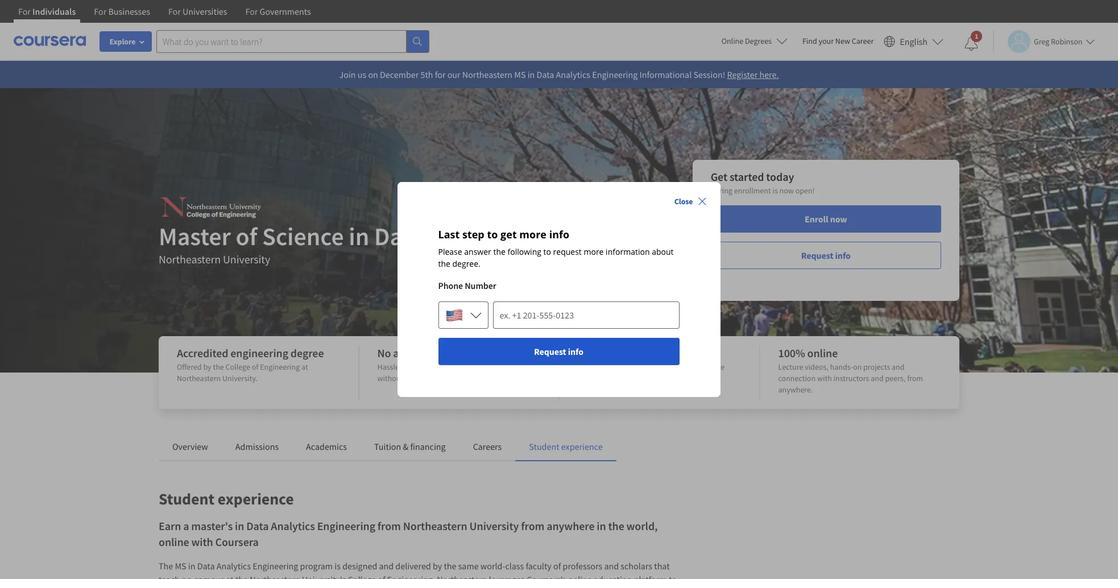 Task type: describe. For each thing, give the bounding box(es) containing it.
free
[[402, 362, 415, 372]]

number
[[465, 280, 497, 291]]

$24,000 usd tuition pay-as-you-go tuition, allowing for complete flexibility and control.
[[578, 346, 725, 384]]

tuition
[[641, 346, 674, 360]]

0 horizontal spatial from
[[378, 519, 401, 533]]

banner navigation
[[9, 0, 320, 23]]

coursera
[[215, 535, 259, 549]]

pay-
[[578, 362, 593, 372]]

technical
[[450, 373, 481, 384]]

info for the topmost "request info" button
[[836, 250, 851, 261]]

is inside get started today spring enrollment is now open!
[[773, 186, 778, 196]]

register here. link
[[728, 69, 779, 80]]

peers,
[[886, 373, 906, 384]]

request for the topmost "request info" button
[[802, 250, 834, 261]]

financing
[[411, 441, 446, 452]]

pathways
[[417, 362, 449, 372]]

request info for the topmost "request info" button
[[802, 250, 851, 261]]

0 vertical spatial request info button
[[711, 242, 942, 269]]

accredited engineering degree offered by the college of engineering at northeastern university.
[[177, 346, 324, 384]]

find your new career
[[803, 36, 874, 46]]

tuition & financing
[[375, 441, 446, 452]]

for businesses
[[94, 6, 150, 17]]

and inside $24,000 usd tuition pay-as-you-go tuition, allowing for complete flexibility and control.
[[610, 373, 623, 384]]

register
[[728, 69, 758, 80]]

campus
[[194, 574, 224, 579]]

online inside "the ms in data analytics engineering program is designed and delivered by the same world-class faculty of professors and scholars that teach on-campus at the northeastern university's college of engineering. northeastern leverages coursera's online education platform t"
[[568, 574, 592, 579]]

engineering inside master of science in data analytics engineering northeastern university
[[531, 221, 660, 252]]

northeastern right "our" on the top left of the page
[[463, 69, 513, 80]]

step
[[463, 228, 485, 241]]

show notifications image
[[965, 37, 979, 51]]

enrollment
[[735, 186, 772, 196]]

earn a master's in data analytics engineering from northeastern university from anywhere in the world, online with coursera
[[159, 519, 658, 549]]

spring
[[711, 186, 733, 196]]

the down the get
[[494, 246, 506, 257]]

overview
[[172, 441, 208, 452]]

world,
[[627, 519, 658, 533]]

hassle-
[[378, 362, 402, 372]]

northeastern down the same
[[437, 574, 487, 579]]

data inside master of science in data analytics engineering northeastern university
[[375, 221, 424, 252]]

platform
[[634, 574, 667, 579]]

for for universities
[[168, 6, 181, 17]]

of up coursera's
[[554, 561, 561, 572]]

lecture
[[779, 362, 804, 372]]

in inside "the ms in data analytics engineering program is designed and delivered by the same world-class faculty of professors and scholars that teach on-campus at the northeastern university's college of engineering. northeastern leverages coursera's online education platform t"
[[188, 561, 195, 572]]

online inside 100% online lecture videos, hands-on projects and connection with instructors and peers, from anywhere.
[[808, 346, 838, 360]]

analytics inside the earn a master's in data analytics engineering from northeastern university from anywhere in the world, online with coursera
[[271, 519, 315, 533]]

engineering inside the earn a master's in data analytics engineering from northeastern university from anywhere in the world, online with coursera
[[317, 519, 376, 533]]

1
[[975, 32, 979, 40]]

0 horizontal spatial experience
[[218, 489, 294, 509]]

university.
[[223, 373, 258, 384]]

degree.
[[453, 258, 481, 269]]

anywhere
[[547, 519, 595, 533]]

allowing
[[653, 362, 681, 372]]

english
[[901, 36, 928, 47]]

or
[[506, 362, 513, 372]]

last
[[439, 228, 460, 241]]

1 button
[[956, 30, 988, 57]]

close
[[675, 196, 694, 207]]

informational
[[640, 69, 692, 80]]

by inside "the ms in data analytics engineering program is designed and delivered by the same world-class faculty of professors and scholars that teach on-campus at the northeastern university's college of engineering. northeastern leverages coursera's online education platform t"
[[433, 561, 442, 572]]

engineering.
[[388, 574, 435, 579]]

and down projects on the bottom of page
[[871, 373, 884, 384]]

connection
[[779, 373, 816, 384]]

governments
[[260, 6, 311, 17]]

instructors
[[834, 373, 870, 384]]

and up education
[[605, 561, 619, 572]]

find
[[803, 36, 818, 46]]

that
[[655, 561, 670, 572]]

100% online lecture videos, hands-on projects and connection with instructors and peers, from anywhere.
[[779, 346, 924, 395]]

faculty
[[526, 561, 552, 572]]

admissions
[[236, 441, 279, 452]]

tuition
[[375, 441, 401, 452]]

professors
[[563, 561, 603, 572]]

at inside "the ms in data analytics engineering program is designed and delivered by the same world-class faculty of professors and scholars that teach on-campus at the northeastern university's college of engineering. northeastern leverages coursera's online education platform t"
[[226, 574, 234, 579]]

offered
[[177, 362, 202, 372]]

scholars
[[621, 561, 653, 572]]

conventional
[[405, 373, 449, 384]]

of inside accredited engineering degree offered by the college of engineering at northeastern university.
[[252, 362, 259, 372]]

academics link
[[306, 441, 347, 452]]

complete
[[694, 362, 725, 372]]

engineering
[[231, 346, 289, 360]]

new
[[836, 36, 851, 46]]

for inside the no application required hassle-free pathways for learners with or without conventional technical experience.
[[450, 362, 459, 372]]

0 horizontal spatial for
[[435, 69, 446, 80]]

college inside accredited engineering degree offered by the college of engineering at northeastern university.
[[226, 362, 250, 372]]

master
[[159, 221, 231, 252]]

of left the engineering.
[[378, 574, 386, 579]]

designed
[[343, 561, 377, 572]]

admissions link
[[236, 441, 279, 452]]

info for "request info" button within 🇺🇸 'dialog'
[[569, 346, 584, 357]]

request info for "request info" button within 🇺🇸 'dialog'
[[535, 346, 584, 357]]

in inside master of science in data analytics engineering northeastern university
[[349, 221, 370, 252]]

last step to get more info status
[[439, 228, 680, 270]]

a
[[183, 519, 189, 533]]

the inside accredited engineering degree offered by the college of engineering at northeastern university.
[[213, 362, 224, 372]]

analytics inside "the ms in data analytics engineering program is designed and delivered by the same world-class faculty of professors and scholars that teach on-campus at the northeastern university's college of engineering. northeastern leverages coursera's online education platform t"
[[217, 561, 251, 572]]

for individuals
[[18, 6, 76, 17]]

education
[[594, 574, 632, 579]]

for governments
[[246, 6, 311, 17]]

northeastern inside the earn a master's in data analytics engineering from northeastern university from anywhere in the world, online with coursera
[[403, 519, 468, 533]]

on inside 100% online lecture videos, hands-on projects and connection with instructors and peers, from anywhere.
[[854, 362, 862, 372]]

phone number
[[439, 280, 497, 291]]

get
[[711, 170, 728, 184]]

🇺🇸
[[446, 305, 464, 328]]

you-
[[603, 362, 617, 372]]

for universities
[[168, 6, 227, 17]]

0 horizontal spatial more
[[520, 228, 547, 241]]

1 horizontal spatial experience
[[562, 441, 603, 452]]

at inside accredited engineering degree offered by the college of engineering at northeastern university.
[[302, 362, 308, 372]]

5th
[[421, 69, 433, 80]]

with inside 100% online lecture videos, hands-on projects and connection with instructors and peers, from anywhere.
[[818, 373, 833, 384]]

find your new career link
[[797, 34, 880, 48]]

english button
[[880, 23, 949, 60]]

with inside the no application required hassle-free pathways for learners with or without conventional technical experience.
[[490, 362, 504, 372]]

ms inside "the ms in data analytics engineering program is designed and delivered by the same world-class faculty of professors and scholars that teach on-campus at the northeastern university's college of engineering. northeastern leverages coursera's online education platform t"
[[175, 561, 186, 572]]

on-
[[182, 574, 194, 579]]

join us on december 5th for our northeastern ms in data analytics engineering informational session! register here.
[[340, 69, 779, 80]]

session!
[[694, 69, 726, 80]]

degree
[[291, 346, 324, 360]]



Task type: vqa. For each thing, say whether or not it's contained in the screenshot.
( 974 ratings )
no



Task type: locate. For each thing, give the bounding box(es) containing it.
0 horizontal spatial is
[[335, 561, 341, 572]]

1 horizontal spatial ms
[[515, 69, 526, 80]]

experience.
[[482, 373, 521, 384]]

data inside "the ms in data analytics engineering program is designed and delivered by the same world-class faculty of professors and scholars that teach on-campus at the northeastern university's college of engineering. northeastern leverages coursera's online education platform t"
[[197, 561, 215, 572]]

1 horizontal spatial request info button
[[711, 242, 942, 269]]

anywhere.
[[779, 385, 814, 395]]

for
[[435, 69, 446, 80], [450, 362, 459, 372], [683, 362, 692, 372]]

and right designed
[[379, 561, 394, 572]]

info up request
[[550, 228, 570, 241]]

same
[[459, 561, 479, 572]]

accredited
[[177, 346, 228, 360]]

info down the enroll now "button" in the right of the page
[[836, 250, 851, 261]]

northeastern up the delivered
[[403, 519, 468, 533]]

now inside "button"
[[831, 213, 848, 225]]

northeastern inside accredited engineering degree offered by the college of engineering at northeastern university.
[[177, 373, 221, 384]]

on up instructors
[[854, 362, 862, 372]]

get
[[501, 228, 517, 241]]

university inside the earn a master's in data analytics engineering from northeastern university from anywhere in the world, online with coursera
[[470, 519, 519, 533]]

about
[[653, 246, 674, 257]]

the down accredited
[[213, 362, 224, 372]]

1 vertical spatial more
[[584, 246, 604, 257]]

analytics
[[556, 69, 591, 80], [429, 221, 526, 252], [271, 519, 315, 533], [217, 561, 251, 572]]

2 horizontal spatial for
[[683, 362, 692, 372]]

now down today
[[780, 186, 794, 196]]

0 vertical spatial now
[[780, 186, 794, 196]]

universities
[[183, 6, 227, 17]]

0 horizontal spatial student
[[159, 489, 215, 509]]

0 horizontal spatial with
[[191, 535, 213, 549]]

1 vertical spatial student
[[159, 489, 215, 509]]

from inside 100% online lecture videos, hands-on projects and connection with instructors and peers, from anywhere.
[[908, 373, 924, 384]]

for left universities
[[168, 6, 181, 17]]

3 for from the left
[[168, 6, 181, 17]]

$24,000
[[578, 346, 616, 360]]

2 horizontal spatial online
[[808, 346, 838, 360]]

on right us
[[368, 69, 378, 80]]

the right campus
[[236, 574, 248, 579]]

0 horizontal spatial request
[[535, 346, 567, 357]]

at down degree
[[302, 362, 308, 372]]

2 vertical spatial with
[[191, 535, 213, 549]]

1 vertical spatial by
[[433, 561, 442, 572]]

northeastern left university's
[[250, 574, 300, 579]]

0 vertical spatial by
[[203, 362, 212, 372]]

tuition,
[[627, 362, 651, 372]]

coursera image
[[14, 32, 86, 50]]

1 vertical spatial ms
[[175, 561, 186, 572]]

northeastern university logo image
[[159, 194, 264, 222]]

and
[[892, 362, 905, 372], [610, 373, 623, 384], [871, 373, 884, 384], [379, 561, 394, 572], [605, 561, 619, 572]]

online inside the earn a master's in data analytics engineering from northeastern university from anywhere in the world, online with coursera
[[159, 535, 189, 549]]

0 horizontal spatial college
[[226, 362, 250, 372]]

here.
[[760, 69, 779, 80]]

0 vertical spatial to
[[488, 228, 499, 241]]

0 vertical spatial request
[[802, 250, 834, 261]]

delivered
[[396, 561, 431, 572]]

request info button up the flexibility at the bottom of the page
[[439, 338, 680, 365]]

request inside 🇺🇸 'dialog'
[[535, 346, 567, 357]]

0 horizontal spatial university
[[223, 252, 270, 266]]

the left the same
[[444, 561, 457, 572]]

1 horizontal spatial at
[[302, 362, 308, 372]]

student experience link
[[529, 441, 603, 452]]

information
[[606, 246, 651, 257]]

0 horizontal spatial at
[[226, 574, 234, 579]]

master's
[[191, 519, 233, 533]]

of right master
[[236, 221, 257, 252]]

from up the delivered
[[378, 519, 401, 533]]

0 vertical spatial info
[[550, 228, 570, 241]]

earn
[[159, 519, 181, 533]]

close button
[[671, 191, 712, 212]]

0 vertical spatial ms
[[515, 69, 526, 80]]

no application required hassle-free pathways for learners with or without conventional technical experience.
[[378, 346, 521, 384]]

for for businesses
[[94, 6, 107, 17]]

enroll now
[[805, 213, 848, 225]]

and down go
[[610, 373, 623, 384]]

to
[[488, 228, 499, 241], [544, 246, 552, 257]]

of down engineering
[[252, 362, 259, 372]]

0 horizontal spatial request info
[[535, 346, 584, 357]]

1 horizontal spatial on
[[854, 362, 862, 372]]

1 vertical spatial college
[[348, 574, 376, 579]]

join
[[340, 69, 356, 80]]

4 for from the left
[[246, 6, 258, 17]]

at right campus
[[226, 574, 234, 579]]

leverages
[[489, 574, 525, 579]]

1 vertical spatial is
[[335, 561, 341, 572]]

no
[[378, 346, 391, 360]]

1 vertical spatial at
[[226, 574, 234, 579]]

coursera's
[[527, 574, 567, 579]]

2 horizontal spatial from
[[908, 373, 924, 384]]

the
[[494, 246, 506, 257], [439, 258, 451, 269], [213, 362, 224, 372], [609, 519, 625, 533], [444, 561, 457, 572], [236, 574, 248, 579]]

us
[[358, 69, 367, 80]]

for left individuals
[[18, 6, 31, 17]]

1 vertical spatial to
[[544, 246, 552, 257]]

businesses
[[108, 6, 150, 17]]

request info button
[[711, 242, 942, 269], [439, 338, 680, 365]]

1 vertical spatial request info button
[[439, 338, 680, 365]]

request left $24,000
[[535, 346, 567, 357]]

for right 5th
[[435, 69, 446, 80]]

student right careers
[[529, 441, 560, 452]]

1 horizontal spatial with
[[490, 362, 504, 372]]

online down earn
[[159, 535, 189, 549]]

1 horizontal spatial to
[[544, 246, 552, 257]]

for up technical
[[450, 362, 459, 372]]

teach
[[159, 574, 180, 579]]

0 horizontal spatial on
[[368, 69, 378, 80]]

1 vertical spatial request info
[[535, 346, 584, 357]]

for left governments
[[246, 6, 258, 17]]

1 horizontal spatial university
[[470, 519, 519, 533]]

required
[[450, 346, 492, 360]]

with inside the earn a master's in data analytics engineering from northeastern university from anywhere in the world, online with coursera
[[191, 535, 213, 549]]

0 vertical spatial online
[[808, 346, 838, 360]]

1 vertical spatial request
[[535, 346, 567, 357]]

data inside the earn a master's in data analytics engineering from northeastern university from anywhere in the world, online with coursera
[[247, 519, 269, 533]]

started
[[730, 170, 765, 184]]

0 horizontal spatial to
[[488, 228, 499, 241]]

the
[[159, 561, 173, 572]]

overview link
[[172, 441, 208, 452]]

college down designed
[[348, 574, 376, 579]]

is up university's
[[335, 561, 341, 572]]

1 horizontal spatial request
[[802, 250, 834, 261]]

0 vertical spatial college
[[226, 362, 250, 372]]

request info button down the enroll now "button" in the right of the page
[[711, 242, 942, 269]]

1 vertical spatial info
[[836, 250, 851, 261]]

online up videos,
[[808, 346, 838, 360]]

our
[[448, 69, 461, 80]]

from left anywhere
[[521, 519, 545, 533]]

1 vertical spatial online
[[159, 535, 189, 549]]

1 horizontal spatial more
[[584, 246, 604, 257]]

1 horizontal spatial college
[[348, 574, 376, 579]]

🇺🇸 dialog
[[398, 182, 721, 397]]

to left request
[[544, 246, 552, 257]]

student up a
[[159, 489, 215, 509]]

0 vertical spatial experience
[[562, 441, 603, 452]]

more right request
[[584, 246, 604, 257]]

1 horizontal spatial is
[[773, 186, 778, 196]]

1 vertical spatial student experience
[[159, 489, 294, 509]]

for for individuals
[[18, 6, 31, 17]]

analytics inside master of science in data analytics engineering northeastern university
[[429, 221, 526, 252]]

request info inside 🇺🇸 'dialog'
[[535, 346, 584, 357]]

the down please
[[439, 258, 451, 269]]

2 for from the left
[[94, 6, 107, 17]]

None search field
[[157, 30, 430, 53]]

by down accredited
[[203, 362, 212, 372]]

Phone Number telephone field
[[493, 302, 680, 329]]

science
[[262, 221, 344, 252]]

for for governments
[[246, 6, 258, 17]]

with down master's
[[191, 535, 213, 549]]

is down today
[[773, 186, 778, 196]]

request for "request info" button within 🇺🇸 'dialog'
[[535, 346, 567, 357]]

0 horizontal spatial request info button
[[439, 338, 680, 365]]

request info up pay-
[[535, 346, 584, 357]]

university inside master of science in data analytics engineering northeastern university
[[223, 252, 270, 266]]

1 vertical spatial with
[[818, 373, 833, 384]]

1 horizontal spatial now
[[831, 213, 848, 225]]

0 vertical spatial with
[[490, 362, 504, 372]]

1 horizontal spatial online
[[568, 574, 592, 579]]

1 horizontal spatial request info
[[802, 250, 851, 261]]

northeastern inside master of science in data analytics engineering northeastern university
[[159, 252, 221, 266]]

online
[[808, 346, 838, 360], [159, 535, 189, 549], [568, 574, 592, 579]]

to left the get
[[488, 228, 499, 241]]

1 vertical spatial on
[[854, 362, 862, 372]]

with
[[490, 362, 504, 372], [818, 373, 833, 384], [191, 535, 213, 549]]

0 vertical spatial at
[[302, 362, 308, 372]]

careers link
[[473, 441, 502, 452]]

0 vertical spatial student experience
[[529, 441, 603, 452]]

1 for from the left
[[18, 6, 31, 17]]

career
[[852, 36, 874, 46]]

request
[[802, 250, 834, 261], [535, 346, 567, 357]]

the left world,
[[609, 519, 625, 533]]

by right the delivered
[[433, 561, 442, 572]]

college
[[226, 362, 250, 372], [348, 574, 376, 579]]

1 vertical spatial university
[[470, 519, 519, 533]]

0 vertical spatial university
[[223, 252, 270, 266]]

more up following
[[520, 228, 547, 241]]

0 vertical spatial more
[[520, 228, 547, 241]]

open!
[[796, 186, 815, 196]]

class
[[506, 561, 524, 572]]

for right allowing
[[683, 362, 692, 372]]

of inside master of science in data analytics engineering northeastern university
[[236, 221, 257, 252]]

northeastern down offered
[[177, 373, 221, 384]]

2 vertical spatial info
[[569, 346, 584, 357]]

application
[[393, 346, 448, 360]]

1 vertical spatial now
[[831, 213, 848, 225]]

info up pay-
[[569, 346, 584, 357]]

request info button inside 🇺🇸 'dialog'
[[439, 338, 680, 365]]

academics
[[306, 441, 347, 452]]

0 vertical spatial student
[[529, 441, 560, 452]]

answer
[[465, 246, 492, 257]]

request info
[[802, 250, 851, 261], [535, 346, 584, 357]]

online down professors
[[568, 574, 592, 579]]

enroll
[[805, 213, 829, 225]]

college up university. at the bottom left
[[226, 362, 250, 372]]

with down videos,
[[818, 373, 833, 384]]

with up experience.
[[490, 362, 504, 372]]

data
[[537, 69, 555, 80], [375, 221, 424, 252], [247, 519, 269, 533], [197, 561, 215, 572]]

northeastern down northeastern university logo
[[159, 252, 221, 266]]

0 vertical spatial request info
[[802, 250, 851, 261]]

and up peers,
[[892, 362, 905, 372]]

hands-
[[831, 362, 854, 372]]

for inside $24,000 usd tuition pay-as-you-go tuition, allowing for complete flexibility and control.
[[683, 362, 692, 372]]

from
[[908, 373, 924, 384], [378, 519, 401, 533], [521, 519, 545, 533]]

100%
[[779, 346, 806, 360]]

individuals
[[32, 6, 76, 17]]

0 horizontal spatial now
[[780, 186, 794, 196]]

now inside get started today spring enrollment is now open!
[[780, 186, 794, 196]]

0 horizontal spatial ms
[[175, 561, 186, 572]]

0 horizontal spatial online
[[159, 535, 189, 549]]

at
[[302, 362, 308, 372], [226, 574, 234, 579]]

engineering inside accredited engineering degree offered by the college of engineering at northeastern university.
[[260, 362, 300, 372]]

engineering inside "the ms in data analytics engineering program is designed and delivered by the same world-class faculty of professors and scholars that teach on-campus at the northeastern university's college of engineering. northeastern leverages coursera's online education platform t"
[[253, 561, 298, 572]]

enroll now button
[[711, 205, 942, 233]]

last step to get more info please answer the following to request more information about the degree.
[[439, 228, 674, 269]]

1 horizontal spatial student experience
[[529, 441, 603, 452]]

1 horizontal spatial from
[[521, 519, 545, 533]]

2 vertical spatial online
[[568, 574, 592, 579]]

1 horizontal spatial by
[[433, 561, 442, 572]]

from right peers,
[[908, 373, 924, 384]]

december
[[380, 69, 419, 80]]

1 horizontal spatial for
[[450, 362, 459, 372]]

by
[[203, 362, 212, 372], [433, 561, 442, 572]]

world-
[[481, 561, 506, 572]]

request info down enroll now
[[802, 250, 851, 261]]

the inside the earn a master's in data analytics engineering from northeastern university from anywhere in the world, online with coursera
[[609, 519, 625, 533]]

please
[[439, 246, 463, 257]]

college inside "the ms in data analytics engineering program is designed and delivered by the same world-class faculty of professors and scholars that teach on-campus at the northeastern university's college of engineering. northeastern leverages coursera's online education platform t"
[[348, 574, 376, 579]]

now
[[780, 186, 794, 196], [831, 213, 848, 225]]

0 horizontal spatial student experience
[[159, 489, 294, 509]]

usd
[[618, 346, 639, 360]]

request down enroll
[[802, 250, 834, 261]]

learners
[[461, 362, 488, 372]]

for left businesses
[[94, 6, 107, 17]]

videos,
[[805, 362, 829, 372]]

is inside "the ms in data analytics engineering program is designed and delivered by the same world-class faculty of professors and scholars that teach on-campus at the northeastern university's college of engineering. northeastern leverages coursera's online education platform t"
[[335, 561, 341, 572]]

0 vertical spatial on
[[368, 69, 378, 80]]

get started today spring enrollment is now open!
[[711, 170, 815, 196]]

0 vertical spatial is
[[773, 186, 778, 196]]

2 horizontal spatial with
[[818, 373, 833, 384]]

0 horizontal spatial by
[[203, 362, 212, 372]]

1 vertical spatial experience
[[218, 489, 294, 509]]

1 horizontal spatial student
[[529, 441, 560, 452]]

by inside accredited engineering degree offered by the college of engineering at northeastern university.
[[203, 362, 212, 372]]

northeastern
[[463, 69, 513, 80], [159, 252, 221, 266], [177, 373, 221, 384], [403, 519, 468, 533], [250, 574, 300, 579], [437, 574, 487, 579]]

now right enroll
[[831, 213, 848, 225]]

info inside the last step to get more info please answer the following to request more information about the degree.
[[550, 228, 570, 241]]



